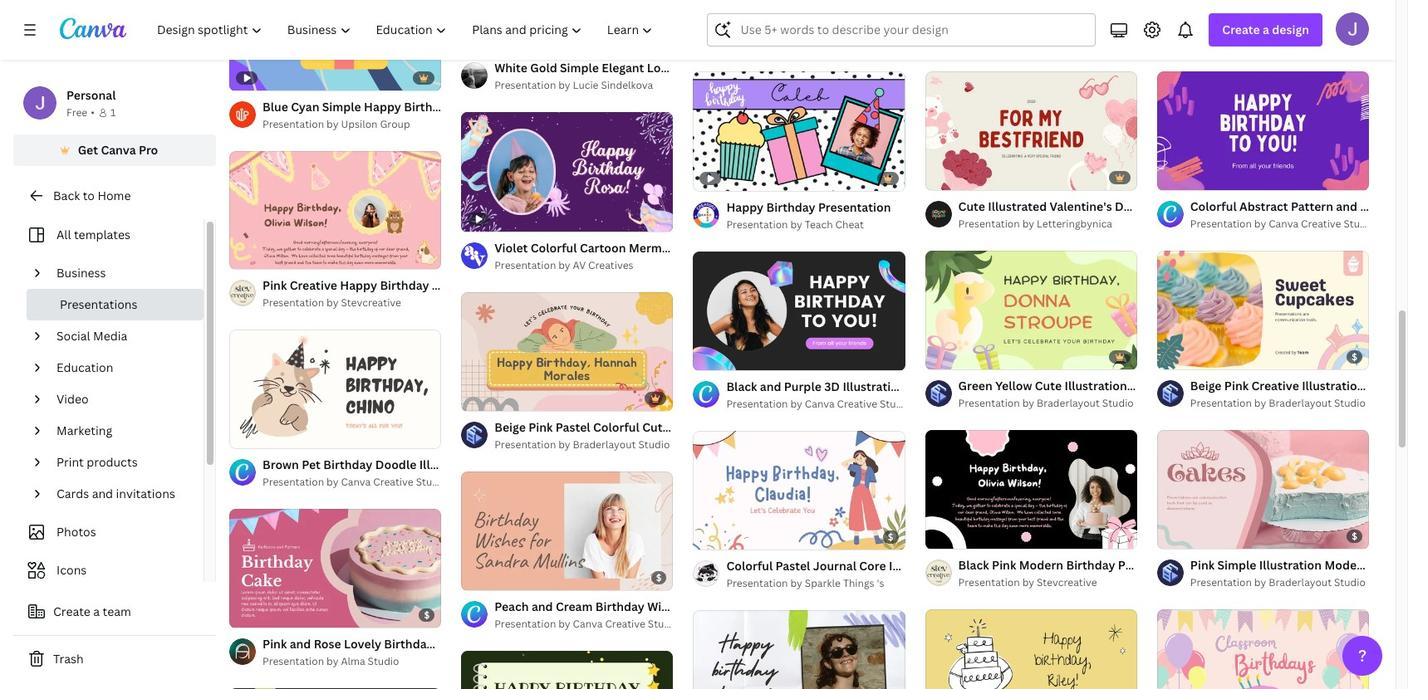 Task type: locate. For each thing, give the bounding box(es) containing it.
1 horizontal spatial creatives
[[1052, 38, 1098, 52]]

and left rose
[[290, 637, 311, 652]]

presentation by canva creative studio link for 1 of 12
[[263, 475, 447, 491]]

braderlayout for pink simple illustration modern sweet cakes food presentation image
[[1269, 576, 1332, 590]]

teach
[[805, 218, 833, 232]]

presentation by ncamew link
[[726, 37, 905, 53]]

stevcreative for happy
[[341, 296, 401, 310]]

1 horizontal spatial av
[[1037, 38, 1050, 52]]

1
[[110, 106, 116, 120], [937, 171, 942, 183], [1169, 171, 1174, 183], [241, 250, 246, 262], [937, 350, 942, 362], [1169, 350, 1174, 362], [705, 350, 710, 363], [473, 391, 478, 404], [241, 429, 246, 441], [937, 529, 942, 542], [1169, 529, 1174, 542], [705, 530, 710, 542], [473, 571, 478, 583], [241, 608, 246, 621]]

video link
[[50, 384, 194, 415]]

1 for "beige pink pastel colorful cute illustration happy birthday presentation" image
[[473, 391, 478, 404]]

1 horizontal spatial presentation by stevcreative link
[[958, 575, 1137, 592]]

group
[[380, 117, 410, 131]]

0 horizontal spatial presentation by av creatives
[[495, 258, 634, 273]]

back to home link
[[13, 179, 216, 213]]

a for team
[[93, 604, 100, 620]]

a up presentation by asri hikmatunnisa
[[1263, 22, 1270, 37]]

alma
[[341, 655, 365, 669]]

0 horizontal spatial and
[[92, 486, 113, 502]]

1 vertical spatial presentation by stevcreative link
[[958, 575, 1137, 592]]

1 horizontal spatial 12
[[955, 171, 965, 183]]

presentation by asri hikmatunnisa
[[1190, 38, 1355, 52]]

1 vertical spatial pink
[[992, 558, 1016, 573]]

's
[[877, 576, 884, 591]]

presentation by canva creative studio for 1 of 9
[[726, 397, 911, 411]]

cute illustrated valentine's day love romantic for my bestfriend birthday greeting presentation image
[[925, 71, 1137, 191]]

presentation by braderlayout studio link
[[958, 396, 1137, 412], [1190, 396, 1369, 412], [495, 437, 673, 454], [1190, 575, 1369, 592]]

stevcreative inside pink creative happy birthday presentation presentation by stevcreative
[[341, 296, 401, 310]]

0 vertical spatial create
[[1222, 22, 1260, 37]]

$
[[1352, 351, 1358, 363], [1352, 530, 1358, 543], [888, 531, 894, 543], [656, 572, 662, 584], [424, 609, 430, 622]]

presentation by canva creative studio link for 1 of 6
[[1190, 216, 1375, 233]]

10 for black pink modern birthday presentation image
[[955, 529, 966, 542]]

12 for presentation by letteringbynica
[[955, 171, 965, 183]]

cake
[[436, 637, 464, 652]]

of for pink simple illustration modern sweet cakes food presentation image
[[1176, 529, 1185, 542]]

2 horizontal spatial presentation by canva creative studio
[[1190, 217, 1375, 231]]

0 vertical spatial presentation by av creatives link
[[958, 37, 1137, 53]]

of for green yellow cute illustration birthday presentation image
[[944, 350, 953, 362]]

1 of 12 for presentation by canva creative studio
[[241, 429, 269, 441]]

of for 'black and purple 3d illustrations celebration greetings birthday fun presentation' image
[[712, 350, 721, 363]]

presentation
[[726, 38, 788, 52], [958, 38, 1020, 52], [1190, 38, 1252, 52], [495, 79, 556, 93], [498, 98, 570, 114], [263, 117, 324, 131], [818, 199, 891, 215], [958, 217, 1020, 231], [1190, 217, 1252, 231], [726, 218, 788, 232], [495, 258, 556, 273], [432, 278, 505, 294], [263, 296, 324, 310], [1182, 378, 1255, 394], [958, 396, 1020, 411], [1190, 396, 1252, 411], [726, 397, 788, 411], [495, 438, 556, 452], [263, 475, 324, 490], [1118, 558, 1191, 573], [958, 576, 1020, 590], [1190, 576, 1252, 590], [726, 576, 788, 591], [719, 599, 792, 615], [495, 617, 556, 631], [466, 637, 539, 652], [263, 655, 324, 669]]

None search field
[[707, 13, 1096, 47]]

of inside 1 of 14 link
[[712, 530, 721, 542]]

by inside green yellow cute illustration birthday presentation presentation by braderlayout studio
[[1023, 396, 1034, 411]]

of for the colorful pastel journal core idols greetings fandom presentation image
[[712, 530, 721, 542]]

simple
[[322, 98, 361, 114]]

and inside the peach and cream birthday wishes cool presentation presentation by canva creative studio
[[532, 599, 553, 615]]

by inside pink creative happy birthday presentation presentation by stevcreative
[[327, 296, 339, 310]]

0 horizontal spatial presentation by canva creative studio
[[263, 475, 447, 490]]

0 horizontal spatial creatives
[[588, 258, 634, 273]]

by inside the presentation by asri hikmatunnisa link
[[1254, 38, 1266, 52]]

1 horizontal spatial presentation by av creatives
[[958, 38, 1098, 52]]

creative for 1 of 6
[[1301, 217, 1341, 231]]

social
[[56, 328, 90, 344]]

0 horizontal spatial 12
[[259, 429, 269, 441]]

canva
[[101, 142, 136, 158], [1269, 217, 1299, 231], [805, 397, 835, 411], [341, 475, 371, 490], [573, 617, 603, 631]]

2 horizontal spatial and
[[532, 599, 553, 615]]

2 vertical spatial pink
[[263, 637, 287, 652]]

yellow
[[995, 378, 1032, 394]]

0 vertical spatial presentation by canva creative studio
[[1190, 217, 1375, 231]]

10
[[259, 250, 270, 262], [955, 350, 966, 362], [1187, 350, 1198, 362], [491, 391, 502, 404], [955, 529, 966, 542], [1187, 529, 1198, 542], [491, 571, 502, 583], [259, 608, 270, 621]]

things
[[843, 576, 875, 591]]

beige pink creative illustration modern personal portfolio presentation template image
[[1157, 251, 1369, 370]]

presentation by canva creative studio link
[[1190, 216, 1375, 233], [726, 396, 911, 413], [263, 475, 447, 491], [495, 616, 679, 633]]

1 vertical spatial av
[[573, 258, 586, 273]]

2 vertical spatial presentation by braderlayout studio
[[1190, 576, 1366, 590]]

and for rose
[[290, 637, 311, 652]]

1 for brown pet birthday doodle illustrations events and special interest presentation image
[[241, 429, 246, 441]]

1 horizontal spatial a
[[1263, 22, 1270, 37]]

$ for pink and rose lovely birthday cake presentation image
[[424, 609, 430, 622]]

0 horizontal spatial av
[[573, 258, 586, 273]]

colorful pastel it's my birthday reading activity english educational presentation image
[[1157, 0, 1369, 11]]

create
[[1222, 22, 1260, 37], [53, 604, 90, 620]]

create down icons
[[53, 604, 90, 620]]

stevcreative inside the black pink modern birthday presentation presentation by stevcreative
[[1037, 576, 1097, 590]]

and for cream
[[532, 599, 553, 615]]

1 vertical spatial happy
[[726, 199, 764, 215]]

presentation by braderlayout studio for "beige pink pastel colorful cute illustration happy birthday presentation" image
[[495, 438, 670, 452]]

1 for pink and rose lovely birthday cake presentation image
[[241, 608, 246, 621]]

design
[[1272, 22, 1309, 37]]

jacob simon image
[[1336, 12, 1369, 46]]

pink inside pink and rose lovely birthday cake presentation presentation by alma studio
[[263, 637, 287, 652]]

colorful pastel journal core idols greetings fandom presentation image
[[693, 431, 905, 550]]

get
[[78, 142, 98, 158]]

of for black pink modern birthday presentation image
[[944, 529, 953, 542]]

0 horizontal spatial a
[[93, 604, 100, 620]]

1 horizontal spatial 1 of 12 link
[[925, 71, 1137, 191]]

by
[[791, 38, 803, 52], [1023, 38, 1034, 52], [1254, 38, 1266, 52], [559, 79, 571, 93], [327, 117, 339, 131], [1023, 217, 1034, 231], [1254, 217, 1266, 231], [791, 218, 803, 232], [559, 258, 571, 273], [327, 296, 339, 310], [1023, 396, 1034, 411], [1254, 396, 1266, 411], [791, 397, 803, 411], [559, 438, 571, 452], [327, 475, 339, 490], [1023, 576, 1034, 590], [1254, 576, 1266, 590], [791, 576, 803, 591], [559, 617, 571, 631], [327, 655, 339, 669]]

presentation by braderlayout studio for beige pink creative illustration modern personal portfolio presentation template image
[[1190, 396, 1366, 411]]

0 horizontal spatial 1 of 12 link
[[229, 330, 441, 449]]

0 vertical spatial 1 of 12
[[937, 171, 965, 183]]

sindelkova
[[601, 79, 653, 93]]

1 for colorful abstract pattern and shapes celebration greetings birthday fun presentation image on the top right
[[1169, 171, 1174, 183]]

1 horizontal spatial 1 of 12
[[937, 171, 965, 183]]

birthday
[[404, 98, 453, 114], [766, 199, 816, 215], [380, 278, 429, 294], [1130, 378, 1179, 394], [1066, 558, 1115, 573], [596, 599, 645, 615], [384, 637, 433, 652]]

0 vertical spatial happy
[[364, 98, 401, 114]]

peach and cream birthday wishes cool presentation image
[[461, 472, 673, 591]]

1 for beige pink creative illustration modern personal portfolio presentation template image
[[1169, 350, 1174, 362]]

black and purple 3d illustrations celebration greetings birthday fun presentation image
[[693, 251, 905, 371]]

stevcreative down black pink modern birthday presentation link
[[1037, 576, 1097, 590]]

studio
[[1344, 217, 1375, 231], [1102, 396, 1134, 411], [1334, 396, 1366, 411], [880, 397, 911, 411], [638, 438, 670, 452], [416, 475, 447, 490], [1334, 576, 1366, 590], [648, 617, 679, 631], [368, 655, 399, 669]]

social media link
[[50, 321, 194, 352]]

pink for pink creative happy birthday presentation
[[263, 278, 287, 294]]

happy inside blue cyan simple happy birthday mobile presentation presentation by upsilon group
[[364, 98, 401, 114]]

1 of 10 for peach and cream birthday wishes cool presentation image
[[473, 571, 502, 583]]

$ for peach and cream birthday wishes cool presentation image
[[656, 572, 662, 584]]

happy up presentation by teach cheat link
[[726, 199, 764, 215]]

presentation by braderlayout studio
[[1190, 396, 1366, 411], [495, 438, 670, 452], [1190, 576, 1366, 590]]

0 vertical spatial 1 of 12 link
[[925, 71, 1137, 191]]

presentation by braderlayout studio link for beige pink creative illustration modern personal portfolio presentation template image
[[1190, 396, 1369, 412]]

a inside create a team "button"
[[93, 604, 100, 620]]

a left "team"
[[93, 604, 100, 620]]

1 of 6
[[1169, 171, 1193, 183]]

0 horizontal spatial stevcreative
[[341, 296, 401, 310]]

0 horizontal spatial 1 of 12
[[241, 429, 269, 441]]

pink for pink and rose lovely birthday cake presentation
[[263, 637, 287, 652]]

0 vertical spatial a
[[1263, 22, 1270, 37]]

10 for pink simple illustration modern sweet cakes food presentation image
[[1187, 529, 1198, 542]]

braderlayout for "beige pink pastel colorful cute illustration happy birthday presentation" image
[[573, 438, 636, 452]]

1 horizontal spatial create
[[1222, 22, 1260, 37]]

0 vertical spatial stevcreative
[[341, 296, 401, 310]]

print
[[56, 454, 84, 470]]

10 for pink creative happy birthday presentation image
[[259, 250, 270, 262]]

1 horizontal spatial and
[[290, 637, 311, 652]]

1 vertical spatial presentation by braderlayout studio
[[495, 438, 670, 452]]

12
[[955, 171, 965, 183], [259, 429, 269, 441]]

birthday inside green yellow cute illustration birthday presentation presentation by braderlayout studio
[[1130, 378, 1179, 394]]

cards and invitations
[[56, 486, 175, 502]]

of for "beige pink pastel colorful cute illustration happy birthday presentation" image
[[480, 391, 489, 404]]

2 vertical spatial happy
[[340, 278, 377, 294]]

brown pet birthday doodle illustrations events and special interest presentation image
[[229, 330, 441, 449]]

stevcreative
[[341, 296, 401, 310], [1037, 576, 1097, 590]]

2 vertical spatial presentation by canva creative studio
[[263, 475, 447, 490]]

birthday inside pink creative happy birthday presentation presentation by stevcreative
[[380, 278, 429, 294]]

1 of 10 for beige pink creative illustration modern personal portfolio presentation template image
[[1169, 350, 1198, 362]]

0 horizontal spatial create
[[53, 604, 90, 620]]

happy birthday presentation presentation by teach cheat
[[726, 199, 891, 232]]

and right cards
[[92, 486, 113, 502]]

stevcreative down the pink creative happy birthday presentation link
[[341, 296, 401, 310]]

create inside dropdown button
[[1222, 22, 1260, 37]]

peach
[[495, 599, 529, 615]]

1 of 12 link for canva
[[229, 330, 441, 449]]

1 horizontal spatial stevcreative
[[1037, 576, 1097, 590]]

1 vertical spatial 1 of 12
[[241, 429, 269, 441]]

cheat
[[836, 218, 864, 232]]

1 horizontal spatial presentation by canva creative studio
[[726, 397, 911, 411]]

1 for cute illustrated valentine's day love romantic for my bestfriend birthday greeting presentation image
[[937, 171, 942, 183]]

colorful abstract pattern and shapes celebration greetings birthday fun presentation image
[[1157, 71, 1369, 191]]

$ for pink simple illustration modern sweet cakes food presentation image
[[1352, 530, 1358, 543]]

0 horizontal spatial presentation by stevcreative link
[[263, 295, 441, 312]]

invitations
[[116, 486, 175, 502]]

canva inside the peach and cream birthday wishes cool presentation presentation by canva creative studio
[[573, 617, 603, 631]]

1 vertical spatial stevcreative
[[1037, 576, 1097, 590]]

presentation by braderlayout studio for pink simple illustration modern sweet cakes food presentation image
[[1190, 576, 1366, 590]]

0 vertical spatial and
[[92, 486, 113, 502]]

1 vertical spatial a
[[93, 604, 100, 620]]

1 vertical spatial create
[[53, 604, 90, 620]]

photos
[[56, 524, 96, 540]]

create a design
[[1222, 22, 1309, 37]]

pink and rose lovely birthday cake presentation presentation by alma studio
[[263, 637, 539, 669]]

0 vertical spatial pink
[[263, 278, 287, 294]]

beige pink pastel colorful cute illustration happy birthday presentation image
[[461, 292, 673, 411]]

1 of 10
[[241, 250, 270, 262], [937, 350, 966, 362], [1169, 350, 1198, 362], [473, 391, 502, 404], [937, 529, 966, 542], [1169, 529, 1198, 542], [473, 571, 502, 583], [241, 608, 270, 621]]

10 for pink and rose lovely birthday cake presentation image
[[259, 608, 270, 621]]

cute
[[1035, 378, 1062, 394]]

presentation by braderlayout studio link for green yellow cute illustration birthday presentation image
[[958, 396, 1137, 412]]

birthday inside pink and rose lovely birthday cake presentation presentation by alma studio
[[384, 637, 433, 652]]

14
[[723, 530, 734, 542]]

and
[[92, 486, 113, 502], [532, 599, 553, 615], [290, 637, 311, 652]]

0 vertical spatial presentation by av creatives
[[958, 38, 1098, 52]]

pro
[[139, 142, 158, 158]]

$ for beige pink creative illustration modern personal portfolio presentation template image
[[1352, 351, 1358, 363]]

presentation by alma studio link
[[263, 654, 441, 671]]

2 vertical spatial and
[[290, 637, 311, 652]]

all templates
[[56, 227, 130, 243]]

create inside "button"
[[53, 604, 90, 620]]

marketing
[[56, 423, 112, 439]]

Search search field
[[741, 14, 1085, 46]]

birthday inside the black pink modern birthday presentation presentation by stevcreative
[[1066, 558, 1115, 573]]

blue
[[263, 98, 288, 114]]

and right peach
[[532, 599, 553, 615]]

asri
[[1269, 38, 1287, 52]]

0 vertical spatial 12
[[955, 171, 965, 183]]

presentation by teach cheat link
[[726, 217, 891, 233]]

pink inside pink creative happy birthday presentation presentation by stevcreative
[[263, 278, 287, 294]]

trash link
[[13, 643, 216, 676]]

of for colorful abstract pattern and shapes celebration greetings birthday fun presentation image on the top right
[[1176, 171, 1185, 183]]

1 vertical spatial 1 of 12 link
[[229, 330, 441, 449]]

1 of 14 link
[[693, 431, 905, 550]]

of for cute illustrated valentine's day love romantic for my bestfriend birthday greeting presentation image
[[944, 171, 953, 183]]

create a team button
[[13, 596, 216, 629]]

creative
[[1301, 217, 1341, 231], [290, 278, 337, 294], [837, 397, 877, 411], [373, 475, 414, 490], [605, 617, 645, 631]]

a
[[1263, 22, 1270, 37], [93, 604, 100, 620]]

trash
[[53, 651, 84, 667]]

1 of 12
[[937, 171, 965, 183], [241, 429, 269, 441]]

hikmatunnisa
[[1290, 38, 1355, 52]]

1 of 10 link
[[229, 151, 441, 270], [925, 251, 1137, 370], [1157, 251, 1369, 370], [461, 292, 673, 411], [925, 430, 1137, 550], [1157, 430, 1369, 550], [461, 472, 673, 591], [229, 509, 441, 629]]

a inside create a design dropdown button
[[1263, 22, 1270, 37]]

0 vertical spatial creatives
[[1052, 38, 1098, 52]]

1 for pink creative happy birthday presentation image
[[241, 250, 246, 262]]

and inside pink and rose lovely birthday cake presentation presentation by alma studio
[[290, 637, 311, 652]]

stevcreative for modern
[[1037, 576, 1097, 590]]

0 vertical spatial presentation by braderlayout studio
[[1190, 396, 1366, 411]]

1 for 'black and purple 3d illustrations celebration greetings birthday fun presentation' image
[[705, 350, 710, 363]]

of inside 1 of 6 link
[[1176, 171, 1185, 183]]

1 vertical spatial creatives
[[588, 258, 634, 273]]

1 vertical spatial 12
[[259, 429, 269, 441]]

1 for the colorful pastel journal core idols greetings fandom presentation image
[[705, 530, 710, 542]]

1 vertical spatial presentation by av creatives link
[[495, 258, 673, 274]]

1 vertical spatial presentation by canva creative studio
[[726, 397, 911, 411]]

cool
[[690, 599, 716, 615]]

green and yellow modern happy birthday presentation image
[[461, 651, 673, 690]]

by inside blue cyan simple happy birthday mobile presentation presentation by upsilon group
[[327, 117, 339, 131]]

av for the rightmost presentation by av creatives link
[[1037, 38, 1050, 52]]

presentation by sparkle things 's link
[[726, 576, 905, 592]]

of for peach and cream birthday wishes cool presentation image
[[480, 571, 489, 583]]

0 vertical spatial av
[[1037, 38, 1050, 52]]

creatives for the leftmost presentation by av creatives link
[[588, 258, 634, 273]]

1 of 10 for pink creative happy birthday presentation image
[[241, 250, 270, 262]]

create down colorful pastel it's my birthday reading activity english educational presentation image
[[1222, 22, 1260, 37]]

free
[[66, 106, 87, 120]]

1 vertical spatial and
[[532, 599, 553, 615]]

happy down pink creative happy birthday presentation image
[[340, 278, 377, 294]]

of inside 1 of 9 link
[[712, 350, 721, 363]]

creative for 1 of 9
[[837, 397, 877, 411]]

presentation by stevcreative link
[[263, 295, 441, 312], [958, 575, 1137, 592]]

0 vertical spatial presentation by stevcreative link
[[263, 295, 441, 312]]

happy up group
[[364, 98, 401, 114]]

black pink modern birthday presentation link
[[958, 557, 1191, 575]]

10 for beige pink creative illustration modern personal portfolio presentation template image
[[1187, 350, 1198, 362]]

12 for presentation by canva creative studio
[[259, 429, 269, 441]]

1 vertical spatial presentation by av creatives
[[495, 258, 634, 273]]

creative inside pink creative happy birthday presentation presentation by stevcreative
[[290, 278, 337, 294]]



Task type: describe. For each thing, give the bounding box(es) containing it.
presentation by canva creative studio link for 1 of 10
[[495, 616, 679, 633]]

canva for 1 of 12
[[341, 475, 371, 490]]

photos link
[[23, 517, 194, 548]]

pink and rose lovely birthday cake presentation link
[[263, 636, 539, 654]]

blue cyan simple happy birthday mobile presentation presentation by upsilon group
[[263, 98, 570, 131]]

top level navigation element
[[146, 13, 668, 47]]

education link
[[50, 352, 194, 384]]

of for pink creative happy birthday presentation image
[[248, 250, 257, 262]]

happy inside the happy birthday presentation presentation by teach cheat
[[726, 199, 764, 215]]

green yellow cute illustration birthday presentation presentation by braderlayout studio
[[958, 378, 1255, 411]]

video
[[56, 391, 89, 407]]

1 of 6 link
[[1157, 71, 1369, 191]]

create for create a team
[[53, 604, 90, 620]]

create for create a design
[[1222, 22, 1260, 37]]

upsilon
[[341, 117, 378, 131]]

presentation by lucie sindelkova
[[495, 79, 653, 93]]

1 of 10 for "beige pink pastel colorful cute illustration happy birthday presentation" image
[[473, 391, 502, 404]]

cards
[[56, 486, 89, 502]]

1 of 10 for pink and rose lovely birthday cake presentation image
[[241, 608, 270, 621]]

by inside presentation by letteringbynica link
[[1023, 217, 1034, 231]]

create a design button
[[1209, 13, 1323, 47]]

lovely
[[344, 637, 381, 652]]

get canva pro
[[78, 142, 158, 158]]

of for beige pink creative illustration modern personal portfolio presentation template image
[[1176, 350, 1185, 362]]

all templates link
[[23, 219, 194, 251]]

all
[[56, 227, 71, 243]]

business link
[[50, 258, 194, 289]]

social media
[[56, 328, 127, 344]]

rose
[[314, 637, 341, 652]]

peach and cream birthday wishes cool presentation link
[[495, 598, 792, 616]]

pink creative happy birthday presentation presentation by stevcreative
[[263, 278, 505, 310]]

a for design
[[1263, 22, 1270, 37]]

business
[[56, 265, 106, 281]]

back to home
[[53, 188, 131, 204]]

pink creative happy birthday presentation image
[[229, 151, 441, 270]]

presentation by upsilon group link
[[263, 116, 441, 133]]

black pink modern birthday presentation presentation by stevcreative
[[958, 558, 1191, 590]]

presentation by av creatives for the rightmost presentation by av creatives link
[[958, 38, 1098, 52]]

presentation by stevcreative link for modern
[[958, 575, 1137, 592]]

1 horizontal spatial presentation by av creatives link
[[958, 37, 1137, 53]]

birthday inside the happy birthday presentation presentation by teach cheat
[[766, 199, 816, 215]]

letteringbynica
[[1037, 217, 1113, 231]]

1 for green yellow cute illustration birthday presentation image
[[937, 350, 942, 362]]

studio inside the peach and cream birthday wishes cool presentation presentation by canva creative studio
[[648, 617, 679, 631]]

presentation by asri hikmatunnisa link
[[1190, 37, 1369, 53]]

and for invitations
[[92, 486, 113, 502]]

black pink modern birthday presentation image
[[925, 430, 1137, 550]]

black
[[958, 558, 989, 573]]

1 of 10 for green yellow cute illustration birthday presentation image
[[937, 350, 966, 362]]

1 for peach and cream birthday wishes cool presentation image
[[473, 571, 478, 583]]

green yellow cute illustration birthday presentation link
[[958, 377, 1255, 396]]

presentation by canva creative studio for 1 of 6
[[1190, 217, 1375, 231]]

1 of 12 link for letteringbynica
[[925, 71, 1137, 191]]

1 of 9
[[705, 350, 729, 363]]

get canva pro button
[[13, 135, 216, 166]]

blue cyan simple happy birthday mobile presentation link
[[263, 98, 570, 116]]

illustration
[[1065, 378, 1127, 394]]

wishes
[[647, 599, 687, 615]]

to
[[83, 188, 95, 204]]

6
[[1187, 171, 1193, 183]]

1 for black pink modern birthday presentation image
[[937, 529, 942, 542]]

presentation by canva creative studio for 1 of 12
[[263, 475, 447, 490]]

1 of 9 link
[[693, 251, 905, 371]]

pink simple illustration modern sweet cakes food presentation image
[[1157, 430, 1369, 550]]

icons link
[[23, 555, 194, 587]]

creative for 1 of 12
[[373, 475, 414, 490]]

creatives for the rightmost presentation by av creatives link
[[1052, 38, 1098, 52]]

presentation by letteringbynica
[[958, 217, 1113, 231]]

presentation by stevcreative link for happy
[[263, 295, 441, 312]]

team
[[103, 604, 131, 620]]

by inside the black pink modern birthday presentation presentation by stevcreative
[[1023, 576, 1034, 590]]

0 horizontal spatial presentation by av creatives link
[[495, 258, 673, 274]]

10 for peach and cream birthday wishes cool presentation image
[[491, 571, 502, 583]]

creative inside the peach and cream birthday wishes cool presentation presentation by canva creative studio
[[605, 617, 645, 631]]

print products link
[[50, 447, 194, 479]]

white and green watercolor brush collage celebration greetings birthday fun presentation image
[[693, 610, 905, 690]]

presentation by letteringbynica link
[[958, 216, 1137, 233]]

lucie
[[573, 79, 599, 93]]

1 for pink simple illustration modern sweet cakes food presentation image
[[1169, 529, 1174, 542]]

•
[[91, 106, 95, 120]]

templates
[[74, 227, 130, 243]]

home
[[98, 188, 131, 204]]

braderlayout for beige pink creative illustration modern personal portfolio presentation template image
[[1269, 396, 1332, 411]]

presentation by av creatives for the leftmost presentation by av creatives link
[[495, 258, 634, 273]]

by inside the peach and cream birthday wishes cool presentation presentation by canva creative studio
[[559, 617, 571, 631]]

peach and cream birthday wishes cool presentation presentation by canva creative studio
[[495, 599, 792, 631]]

by inside the happy birthday presentation presentation by teach cheat
[[791, 218, 803, 232]]

pink inside the black pink modern birthday presentation presentation by stevcreative
[[992, 558, 1016, 573]]

print products
[[56, 454, 138, 470]]

presentation by ncamew
[[726, 38, 846, 52]]

of for pink and rose lovely birthday cake presentation image
[[248, 608, 257, 621]]

cyan
[[291, 98, 319, 114]]

studio inside green yellow cute illustration birthday presentation presentation by braderlayout studio
[[1102, 396, 1134, 411]]

green
[[958, 378, 993, 394]]

10 for green yellow cute illustration birthday presentation image
[[955, 350, 966, 362]]

create a team
[[53, 604, 131, 620]]

9
[[723, 350, 729, 363]]

by inside the presentation by lucie sindelkova link
[[559, 79, 571, 93]]

cards and invitations link
[[50, 479, 194, 510]]

presentation by braderlayout studio link for pink simple illustration modern sweet cakes food presentation image
[[1190, 575, 1369, 592]]

by inside presentation by sparkle things 's link
[[791, 576, 803, 591]]

products
[[87, 454, 138, 470]]

of for brown pet birthday doodle illustrations events and special interest presentation image
[[248, 429, 257, 441]]

presentation by canva creative studio link for 1 of 9
[[726, 396, 911, 413]]

canva inside button
[[101, 142, 136, 158]]

$ for the colorful pastel journal core idols greetings fandom presentation image
[[888, 531, 894, 543]]

by inside presentation by ncamew link
[[791, 38, 803, 52]]

presentation by braderlayout studio link for "beige pink pastel colorful cute illustration happy birthday presentation" image
[[495, 437, 673, 454]]

canva for 1 of 6
[[1269, 217, 1299, 231]]

10 for "beige pink pastel colorful cute illustration happy birthday presentation" image
[[491, 391, 502, 404]]

1 of 10 for black pink modern birthday presentation image
[[937, 529, 966, 542]]

cream
[[556, 599, 593, 615]]

studio inside pink and rose lovely birthday cake presentation presentation by alma studio
[[368, 655, 399, 669]]

presentation by sparkle things 's
[[726, 576, 884, 591]]

happy birthday presentation link
[[726, 198, 891, 217]]

birthday inside blue cyan simple happy birthday mobile presentation presentation by upsilon group
[[404, 98, 453, 114]]

mobile
[[456, 98, 495, 114]]

ncamew
[[805, 38, 846, 52]]

by inside pink and rose lovely birthday cake presentation presentation by alma studio
[[327, 655, 339, 669]]

presentation by lucie sindelkova link
[[495, 78, 673, 94]]

birthday inside the peach and cream birthday wishes cool presentation presentation by canva creative studio
[[596, 599, 645, 615]]

pink and rose lovely birthday cake presentation image
[[229, 509, 441, 629]]

back
[[53, 188, 80, 204]]

presentations
[[60, 297, 137, 312]]

free •
[[66, 106, 95, 120]]

happy inside pink creative happy birthday presentation presentation by stevcreative
[[340, 278, 377, 294]]

av for the leftmost presentation by av creatives link
[[573, 258, 586, 273]]

media
[[93, 328, 127, 344]]

1 of 10 for pink simple illustration modern sweet cakes food presentation image
[[1169, 529, 1198, 542]]

green yellow cute illustration birthday presentation image
[[925, 251, 1137, 370]]

1 of 14
[[705, 530, 734, 542]]

braderlayout inside green yellow cute illustration birthday presentation presentation by braderlayout studio
[[1037, 396, 1100, 411]]

sparkle
[[805, 576, 841, 591]]

marketing link
[[50, 415, 194, 447]]

1 of 12 for presentation by letteringbynica
[[937, 171, 965, 183]]

canva for 1 of 9
[[805, 397, 835, 411]]



Task type: vqa. For each thing, say whether or not it's contained in the screenshot.
topmost AV
yes



